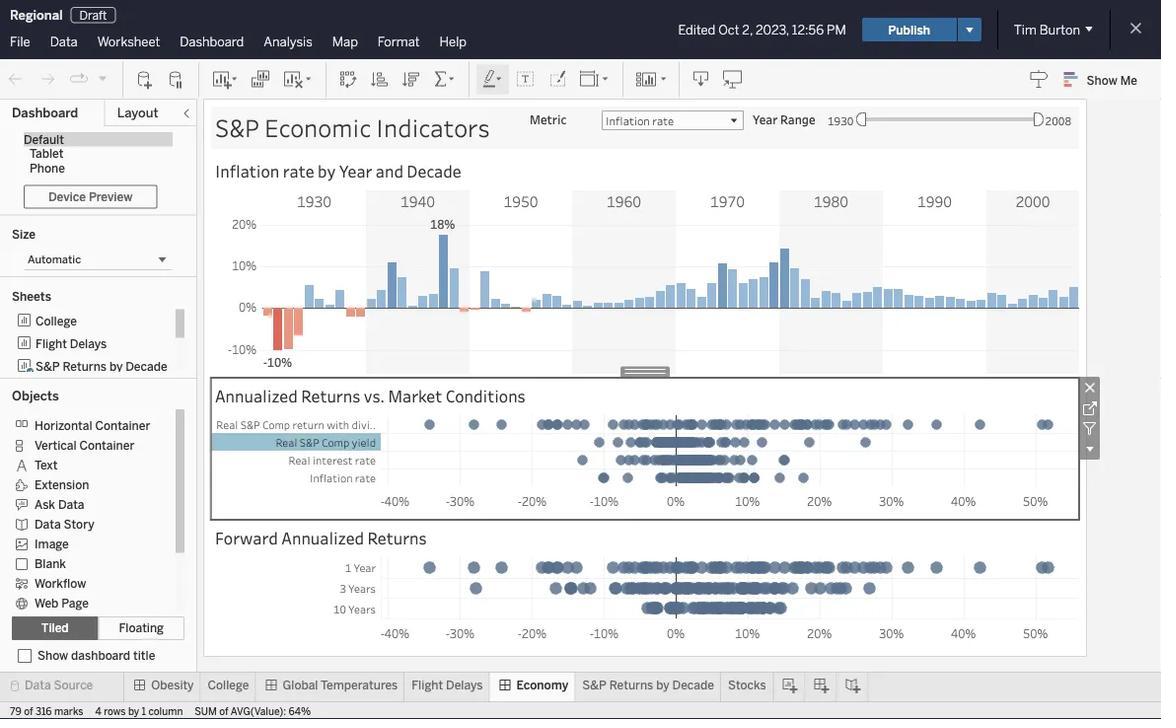 Task type: describe. For each thing, give the bounding box(es) containing it.
s&p inside application
[[215, 111, 260, 144]]

vertical container
[[35, 439, 135, 453]]

replay animation image
[[69, 69, 89, 89]]

ask data option
[[12, 494, 162, 514]]

0 vertical spatial dashboard
[[180, 34, 244, 49]]

container for horizontal container
[[95, 419, 150, 433]]

annualized returns vs. market conditions
[[215, 385, 526, 407]]

redo image
[[38, 70, 57, 89]]

Real interest rate, Metric. Press Space to toggle selection. Press Escape to go back to the left margin. Use arrow keys to navigate headers text field
[[211, 451, 381, 469]]

2023,
[[756, 22, 790, 38]]

list box containing college
[[12, 309, 185, 378]]

1930
[[828, 114, 854, 128]]

marks
[[54, 706, 83, 718]]

format workbook image
[[548, 70, 568, 89]]

conditions
[[446, 385, 526, 407]]

objects list box
[[12, 410, 185, 613]]

remove from dashboard image
[[1080, 377, 1101, 398]]

inflation
[[215, 160, 280, 182]]

show mark labels image
[[516, 70, 536, 89]]

economy
[[517, 679, 569, 693]]

burton
[[1040, 22, 1081, 38]]

marks. press enter to open the view data window.. use arrow keys to navigate data visualization elements. image for annualized returns vs. market conditions
[[381, 416, 1080, 488]]

default
[[24, 132, 64, 147]]

data story
[[35, 518, 94, 532]]

data for data
[[50, 34, 78, 49]]

edited oct 2, 2023, 12:56 pm
[[679, 22, 847, 38]]

s&p economic indicators
[[215, 111, 490, 144]]

global temperatures
[[283, 679, 398, 693]]

tiled
[[41, 621, 69, 636]]

sheets
[[12, 289, 51, 304]]

range
[[781, 111, 816, 127]]

web page
[[35, 596, 89, 611]]

oct
[[719, 22, 740, 38]]

rate
[[283, 160, 314, 182]]

1 Year, Metric. Press Space to toggle selection. Press Escape to go back to the left margin. Use arrow keys to navigate headers text field
[[211, 558, 381, 578]]

12:56
[[792, 22, 824, 38]]

show/hide cards image
[[636, 70, 667, 89]]

title
[[133, 649, 155, 663]]

1970, Decade. Press Space to toggle selection. Press Escape to go back to the left margin. Use arrow keys to navigate headers text field
[[676, 190, 780, 211]]

go to sheet image
[[1080, 398, 1101, 418]]

1980, Decade. Press Space to toggle selection. Press Escape to go back to the left margin. Use arrow keys to navigate headers text field
[[780, 190, 883, 211]]

vertical
[[35, 439, 77, 453]]

0 horizontal spatial s&p returns by decade
[[36, 359, 167, 373]]

2,
[[743, 22, 753, 38]]

1 vertical spatial college
[[208, 679, 249, 693]]

objects
[[12, 388, 59, 404]]

data guide image
[[1030, 69, 1050, 89]]

tim
[[1014, 22, 1037, 38]]

more options image
[[1080, 439, 1101, 460]]

temperatures
[[321, 679, 398, 693]]

show for show me
[[1087, 73, 1118, 87]]

Real S&P Comp yield, Metric. Press Space to toggle selection. Press Escape to go back to the left margin. Use arrow keys to navigate headers text field
[[211, 433, 381, 451]]

79
[[10, 706, 21, 718]]

fit image
[[579, 70, 611, 89]]

device preview
[[48, 190, 133, 204]]

stocks
[[728, 679, 767, 693]]

show for show dashboard title
[[38, 649, 68, 663]]

workflow
[[35, 577, 86, 591]]

duplicate image
[[251, 70, 270, 89]]

0 vertical spatial flight
[[36, 336, 67, 350]]

extension
[[35, 478, 89, 492]]

forward annualized returns
[[215, 527, 427, 549]]

decade inside s&p economic indicators application
[[407, 160, 462, 182]]

vs.
[[364, 385, 385, 407]]

s&p economic indicators application
[[197, 99, 1160, 670]]

of for 316
[[24, 706, 33, 718]]

data for data story
[[35, 518, 61, 532]]

format
[[378, 34, 420, 49]]

image option
[[12, 534, 162, 554]]

decade inside 'list box'
[[126, 359, 167, 373]]

togglestate option group
[[12, 617, 185, 641]]

default tablet phone
[[24, 132, 65, 175]]

text option
[[12, 455, 162, 475]]

story
[[64, 518, 94, 532]]

ask
[[35, 498, 55, 512]]

and
[[376, 160, 404, 182]]

Real S&P Comp return with dividend, Metric. Press Space to toggle selection. Press Escape to go back to the left margin. Use arrow keys to navigate headers text field
[[211, 416, 381, 433]]

sum
[[195, 706, 217, 718]]

use as filter image
[[1080, 418, 1101, 439]]

0 vertical spatial annualized
[[215, 385, 298, 407]]

marks. press enter to open the view data window.. use arrow keys to navigate data visualization elements. image for forward annualized returns
[[381, 558, 1080, 620]]

college inside 'list box'
[[36, 313, 77, 328]]

2 horizontal spatial decade
[[673, 679, 714, 693]]

device preview button
[[24, 185, 157, 209]]

web page option
[[12, 593, 162, 613]]

4
[[95, 706, 101, 718]]

pm
[[827, 22, 847, 38]]

automatic
[[28, 253, 81, 266]]

10 Years, Metric. Press Space to toggle selection. Press Escape to go back to the left margin. Use arrow keys to navigate headers text field
[[211, 599, 381, 619]]

device
[[48, 190, 86, 204]]

preview
[[89, 190, 133, 204]]

workflow option
[[12, 573, 162, 593]]

map
[[332, 34, 358, 49]]

by inside s&p economic indicators application
[[318, 160, 336, 182]]

Inflation rate, Metric. Press Space to toggle selection. Press Escape to go back to the left margin. Use arrow keys to navigate headers text field
[[211, 469, 381, 487]]



Task type: locate. For each thing, give the bounding box(es) containing it.
tim burton
[[1014, 22, 1081, 38]]

dashboard
[[71, 649, 130, 663]]

global
[[283, 679, 318, 693]]

draft
[[80, 8, 107, 22]]

1 vertical spatial s&p returns by decade
[[583, 679, 714, 693]]

pause auto updates image
[[167, 70, 187, 89]]

column
[[148, 706, 183, 718]]

data down ask
[[35, 518, 61, 532]]

0 horizontal spatial show
[[38, 649, 68, 663]]

0 horizontal spatial college
[[36, 313, 77, 328]]

worksheet
[[97, 34, 160, 49]]

dashboard up new worksheet icon
[[180, 34, 244, 49]]

1 vertical spatial annualized
[[282, 527, 364, 549]]

container
[[95, 419, 150, 433], [79, 439, 135, 453]]

by right rate
[[318, 160, 336, 182]]

0 vertical spatial marks. press enter to open the view data window.. use arrow keys to navigate data visualization elements. image
[[263, 211, 1080, 374]]

1 horizontal spatial dashboard
[[180, 34, 244, 49]]

delays inside 'list box'
[[70, 336, 107, 350]]

1 horizontal spatial college
[[208, 679, 249, 693]]

new data source image
[[135, 70, 155, 89]]

decade
[[407, 160, 462, 182], [126, 359, 167, 373], [673, 679, 714, 693]]

data inside option
[[35, 518, 61, 532]]

data source
[[25, 679, 93, 693]]

image
[[35, 537, 69, 552]]

list box
[[12, 309, 185, 378]]

ask data
[[35, 498, 84, 512]]

data up 316
[[25, 679, 51, 693]]

rows
[[104, 706, 126, 718]]

79 of 316 marks
[[10, 706, 83, 718]]

dashboard
[[180, 34, 244, 49], [12, 105, 78, 121]]

returns inside 'list box'
[[63, 359, 107, 373]]

1 vertical spatial flight delays
[[412, 679, 483, 693]]

1990, Decade. Press Space to toggle selection. Press Escape to go back to the left margin. Use arrow keys to navigate headers text field
[[883, 190, 987, 211]]

dashboard up the default
[[12, 105, 78, 121]]

by up the horizontal container
[[110, 359, 123, 373]]

college down the sheets
[[36, 313, 77, 328]]

flight delays down the sheets
[[36, 336, 107, 350]]

0 horizontal spatial dashboard
[[12, 105, 78, 121]]

0 vertical spatial s&p returns by decade
[[36, 359, 167, 373]]

me
[[1121, 73, 1138, 87]]

1 horizontal spatial show
[[1087, 73, 1118, 87]]

annualized up real s&p comp return with dividend, metric. press space to toggle selection. press escape to go back to the left margin. use arrow keys to navigate headers text field
[[215, 385, 298, 407]]

horizontal container
[[35, 419, 150, 433]]

flight delays right temperatures
[[412, 679, 483, 693]]

show me button
[[1056, 64, 1156, 95]]

s&p
[[215, 111, 260, 144], [36, 359, 60, 373], [583, 679, 607, 693]]

sort decade ascending by avg. value image
[[370, 70, 390, 89]]

year left range
[[753, 111, 778, 127]]

1 of from the left
[[24, 706, 33, 718]]

flight down the sheets
[[36, 336, 67, 350]]

2 vertical spatial s&p
[[583, 679, 607, 693]]

0 vertical spatial year
[[753, 111, 778, 127]]

1 vertical spatial s&p
[[36, 359, 60, 373]]

of
[[24, 706, 33, 718], [219, 706, 229, 718]]

1 horizontal spatial of
[[219, 706, 229, 718]]

1 horizontal spatial flight
[[412, 679, 443, 693]]

64%
[[289, 706, 311, 718]]

0 vertical spatial delays
[[70, 336, 107, 350]]

s&p inside 'list box'
[[36, 359, 60, 373]]

delays left the economy
[[446, 679, 483, 693]]

delays
[[70, 336, 107, 350], [446, 679, 483, 693]]

new worksheet image
[[211, 70, 239, 89]]

1 vertical spatial dashboard
[[12, 105, 78, 121]]

by
[[318, 160, 336, 182], [110, 359, 123, 373], [657, 679, 670, 693], [128, 706, 139, 718]]

data for data source
[[25, 679, 51, 693]]

sort decade descending by avg. value image
[[402, 70, 421, 89]]

extension option
[[12, 475, 162, 494]]

data
[[50, 34, 78, 49], [58, 498, 84, 512], [35, 518, 61, 532], [25, 679, 51, 693]]

0 vertical spatial decade
[[407, 160, 462, 182]]

1 vertical spatial container
[[79, 439, 135, 453]]

1 horizontal spatial s&p returns by decade
[[583, 679, 714, 693]]

download image
[[692, 70, 712, 89]]

2 horizontal spatial s&p
[[583, 679, 607, 693]]

1 vertical spatial show
[[38, 649, 68, 663]]

s&p up objects
[[36, 359, 60, 373]]

show inside button
[[1087, 73, 1118, 87]]

of right 'sum'
[[219, 706, 229, 718]]

analysis
[[264, 34, 313, 49]]

college
[[36, 313, 77, 328], [208, 679, 249, 693]]

data down regional
[[50, 34, 78, 49]]

help
[[440, 34, 467, 49]]

316
[[35, 706, 52, 718]]

year
[[753, 111, 778, 127], [339, 160, 372, 182]]

web
[[35, 596, 59, 611]]

of right 79
[[24, 706, 33, 718]]

phone
[[30, 161, 65, 175]]

by inside 'list box'
[[110, 359, 123, 373]]

4 rows by 1 column
[[95, 706, 183, 718]]

obesity
[[151, 679, 194, 693]]

s&p up inflation
[[215, 111, 260, 144]]

blank
[[35, 557, 66, 571]]

s&p right the economy
[[583, 679, 607, 693]]

flight
[[36, 336, 67, 350], [412, 679, 443, 693]]

0 horizontal spatial flight
[[36, 336, 67, 350]]

marks. press enter to open the view data window.. use arrow keys to navigate data visualization elements. image
[[263, 211, 1080, 374], [381, 416, 1080, 488], [381, 558, 1080, 620]]

publish button
[[862, 18, 957, 41]]

2 vertical spatial marks. press enter to open the view data window.. use arrow keys to navigate data visualization elements. image
[[381, 558, 1080, 620]]

returns
[[63, 359, 107, 373], [301, 385, 361, 407], [368, 527, 427, 549], [610, 679, 654, 693]]

1 vertical spatial flight
[[412, 679, 443, 693]]

floating
[[119, 621, 164, 636]]

tablet
[[30, 147, 64, 161]]

flight delays
[[36, 336, 107, 350], [412, 679, 483, 693]]

sum of avg(value): 64%
[[195, 706, 311, 718]]

container for vertical container
[[79, 439, 135, 453]]

text
[[35, 458, 58, 473]]

decade left stocks
[[673, 679, 714, 693]]

inflation rate by year and decade
[[215, 160, 462, 182]]

source
[[54, 679, 93, 693]]

1 vertical spatial delays
[[446, 679, 483, 693]]

edited
[[679, 22, 716, 38]]

1 horizontal spatial flight delays
[[412, 679, 483, 693]]

1950, Decade. Press Space to toggle selection. Press Escape to go back to the left margin. Use arrow keys to navigate headers text field
[[470, 190, 572, 211]]

container up vertical container option
[[95, 419, 150, 433]]

horizontal container option
[[12, 416, 162, 435]]

s&p returns by decade
[[36, 359, 167, 373], [583, 679, 714, 693]]

open and edit this workbook in tableau desktop image
[[723, 70, 743, 89]]

publish
[[889, 22, 931, 37]]

forward
[[215, 527, 278, 549]]

data inside option
[[58, 498, 84, 512]]

delays up horizontal container option
[[70, 336, 107, 350]]

page
[[61, 596, 89, 611]]

by left stocks
[[657, 679, 670, 693]]

flight right temperatures
[[412, 679, 443, 693]]

1 horizontal spatial year
[[753, 111, 778, 127]]

economic
[[265, 111, 371, 144]]

highlight image
[[482, 70, 504, 89]]

decade up 1940, decade. press space to toggle selection. press escape to go back to the left margin. use arrow keys to navigate headers text box
[[407, 160, 462, 182]]

collapse image
[[181, 108, 192, 119]]

show dashboard title
[[38, 649, 155, 663]]

blank option
[[12, 554, 162, 573]]

annualized up 1 year, metric. press space to toggle selection. press escape to go back to the left margin. use arrow keys to navigate headers text field
[[282, 527, 364, 549]]

data up data story
[[58, 498, 84, 512]]

indicators
[[376, 111, 490, 144]]

0 vertical spatial college
[[36, 313, 77, 328]]

vertical container option
[[12, 435, 162, 455]]

2 of from the left
[[219, 706, 229, 718]]

data story option
[[12, 514, 162, 534]]

file
[[10, 34, 30, 49]]

1
[[142, 706, 146, 718]]

1 horizontal spatial s&p
[[215, 111, 260, 144]]

0 horizontal spatial of
[[24, 706, 33, 718]]

show me
[[1087, 73, 1138, 87]]

0 horizontal spatial s&p
[[36, 359, 60, 373]]

2 vertical spatial decade
[[673, 679, 714, 693]]

0 horizontal spatial year
[[339, 160, 372, 182]]

annualized
[[215, 385, 298, 407], [282, 527, 364, 549]]

0 horizontal spatial decade
[[126, 359, 167, 373]]

show down the tiled
[[38, 649, 68, 663]]

1 horizontal spatial decade
[[407, 160, 462, 182]]

totals image
[[433, 70, 457, 89]]

1940, Decade. Press Space to toggle selection. Press Escape to go back to the left margin. Use arrow keys to navigate headers text field
[[366, 190, 470, 211]]

clear sheet image
[[282, 70, 314, 89]]

undo image
[[6, 70, 26, 89]]

show left me
[[1087, 73, 1118, 87]]

1 vertical spatial decade
[[126, 359, 167, 373]]

of for avg(value):
[[219, 706, 229, 718]]

1960, Decade. Press Space to toggle selection. Press Escape to go back to the left margin. Use arrow keys to navigate headers text field
[[572, 190, 676, 211]]

metric
[[530, 111, 567, 127]]

layout
[[117, 105, 158, 121]]

3 Years, Metric. Press Space to toggle selection. Press Escape to go back to the left margin. Use arrow keys to navigate headers text field
[[211, 578, 381, 599]]

size
[[12, 228, 36, 242]]

0 vertical spatial show
[[1087, 73, 1118, 87]]

market
[[388, 385, 442, 407]]

year range
[[753, 111, 816, 127]]

1 horizontal spatial delays
[[446, 679, 483, 693]]

1 vertical spatial year
[[339, 160, 372, 182]]

1930, Decade. Press Space to toggle selection. Press Escape to go back to the left margin. Use arrow keys to navigate headers text field
[[263, 190, 366, 211]]

regional
[[10, 7, 63, 23]]

0 horizontal spatial flight delays
[[36, 336, 107, 350]]

year left and
[[339, 160, 372, 182]]

0 vertical spatial container
[[95, 419, 150, 433]]

0 vertical spatial s&p
[[215, 111, 260, 144]]

replay animation image
[[97, 72, 109, 84]]

0 horizontal spatial delays
[[70, 336, 107, 350]]

college up 'sum'
[[208, 679, 249, 693]]

1 vertical spatial marks. press enter to open the view data window.. use arrow keys to navigate data visualization elements. image
[[381, 416, 1080, 488]]

2008
[[1046, 114, 1072, 128]]

0 vertical spatial flight delays
[[36, 336, 107, 350]]

container down the horizontal container
[[79, 439, 135, 453]]

decade up the horizontal container
[[126, 359, 167, 373]]

swap rows and columns image
[[339, 70, 358, 89]]

by left 1
[[128, 706, 139, 718]]

horizontal
[[35, 419, 92, 433]]

2000, Decade. Press Space to toggle selection. Press Escape to go back to the left margin. Use arrow keys to navigate headers text field
[[987, 190, 1080, 211]]

avg(value):
[[231, 706, 286, 718]]



Task type: vqa. For each thing, say whether or not it's contained in the screenshot.
left Flight
yes



